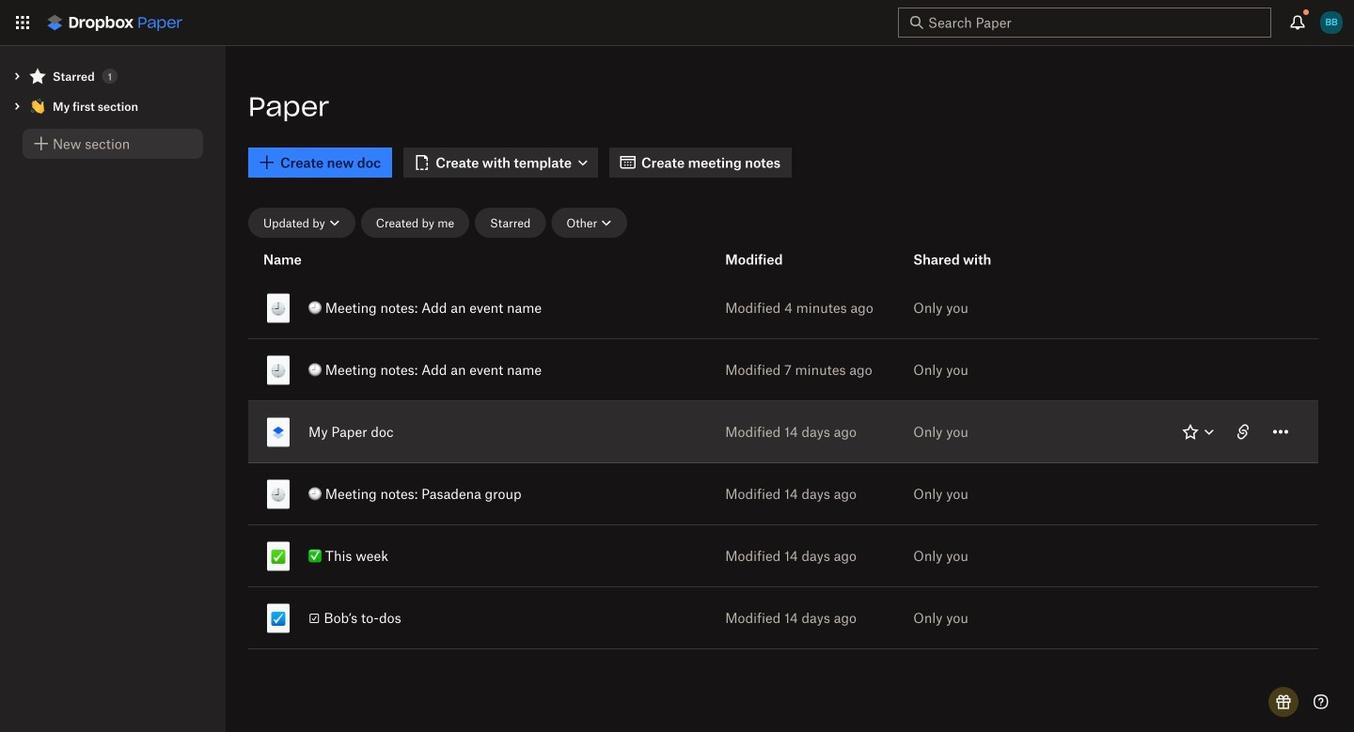 Task type: describe. For each thing, give the bounding box(es) containing it.
2 row from the top
[[248, 336, 1319, 405]]

1 row group from the top
[[248, 242, 1300, 278]]

nine o'clock image for 4th row from the top of the page
[[271, 488, 286, 503]]

Search Paper text field
[[929, 12, 1237, 33]]

6 row from the top
[[248, 584, 1319, 653]]

New section text field
[[53, 134, 192, 154]]

3 row from the top
[[248, 398, 1319, 467]]

waving hand image
[[30, 99, 45, 114]]

check box with check image
[[271, 612, 286, 627]]

nine o'clock image
[[271, 302, 286, 317]]



Task type: locate. For each thing, give the bounding box(es) containing it.
row group
[[248, 242, 1300, 278], [248, 274, 1319, 653]]

4 row from the top
[[248, 460, 1319, 529]]

1 nine o'clock image from the top
[[271, 364, 286, 379]]

nine o'clock image down nine o'clock image
[[271, 364, 286, 379]]

row
[[248, 274, 1319, 342], [248, 336, 1319, 405], [248, 398, 1319, 467], [248, 460, 1319, 529], [248, 522, 1319, 591], [248, 584, 1319, 653]]

2 nine o'clock image from the top
[[271, 488, 286, 503]]

nine o'clock image
[[271, 364, 286, 379], [271, 488, 286, 503]]

check mark button image
[[271, 550, 286, 565]]

cell
[[248, 278, 616, 339], [248, 340, 616, 401], [1087, 340, 1300, 401], [248, 402, 616, 463], [616, 402, 711, 463], [1087, 402, 1300, 463], [248, 464, 616, 525], [1087, 464, 1300, 525], [248, 526, 616, 587], [248, 588, 616, 649], [1087, 588, 1300, 649]]

table
[[248, 242, 1332, 710]]

5 row from the top
[[248, 522, 1319, 591]]

0 vertical spatial nine o'clock image
[[271, 364, 286, 379]]

1 row from the top
[[248, 274, 1319, 342]]

1 vertical spatial nine o'clock image
[[271, 488, 286, 503]]

nine o'clock image for fifth row from the bottom of the page
[[271, 364, 286, 379]]

2 row group from the top
[[248, 274, 1319, 653]]

nine o'clock image up check mark button icon
[[271, 488, 286, 503]]



Task type: vqa. For each thing, say whether or not it's contained in the screenshot.
row
yes



